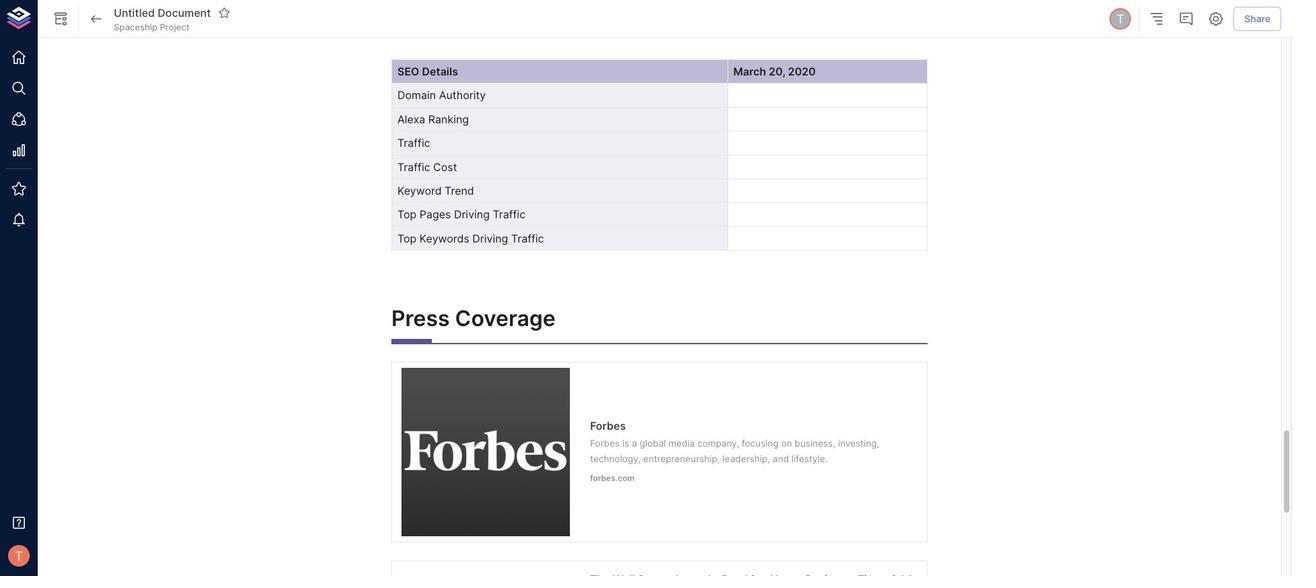 Task type: vqa. For each thing, say whether or not it's contained in the screenshot.
forbes.com
yes



Task type: locate. For each thing, give the bounding box(es) containing it.
2020
[[788, 65, 816, 78]]

pages
[[420, 208, 451, 221]]

1 vertical spatial t button
[[4, 541, 34, 571]]

2 forbes from the top
[[590, 438, 620, 449]]

0 vertical spatial t
[[1117, 11, 1125, 26]]

traffic
[[398, 136, 430, 150], [398, 160, 430, 174], [493, 208, 526, 221], [512, 232, 544, 245]]

share button
[[1234, 7, 1282, 31]]

alexa ranking
[[398, 112, 469, 126]]

press
[[392, 306, 450, 332]]

forbes.com
[[590, 473, 635, 483]]

driving for keywords
[[473, 232, 508, 245]]

forbes up technology,
[[590, 438, 620, 449]]

1 vertical spatial forbes
[[590, 438, 620, 449]]

1 horizontal spatial t
[[1117, 11, 1125, 26]]

0 horizontal spatial t
[[15, 549, 23, 563]]

forbes up is
[[590, 419, 626, 433]]

1 forbes from the top
[[590, 419, 626, 433]]

march
[[734, 65, 767, 78]]

t button
[[1108, 6, 1134, 32], [4, 541, 34, 571]]

top down keyword
[[398, 208, 417, 221]]

0 horizontal spatial t button
[[4, 541, 34, 571]]

keyword
[[398, 184, 442, 197]]

t for rightmost t button
[[1117, 11, 1125, 26]]

t
[[1117, 11, 1125, 26], [15, 549, 23, 563]]

top for top pages driving traffic
[[398, 208, 417, 221]]

1 vertical spatial t
[[15, 549, 23, 563]]

0 vertical spatial forbes
[[590, 419, 626, 433]]

top left the keywords
[[398, 232, 417, 245]]

spaceship project link
[[114, 21, 190, 33]]

march 20, 2020
[[734, 65, 816, 78]]

domain
[[398, 89, 436, 102]]

entrepreneurship,
[[644, 454, 720, 464]]

driving for pages
[[454, 208, 490, 221]]

ranking
[[429, 112, 469, 126]]

1 vertical spatial driving
[[473, 232, 508, 245]]

20,
[[769, 65, 786, 78]]

top pages driving traffic
[[398, 208, 526, 221]]

1 vertical spatial top
[[398, 232, 417, 245]]

cost
[[434, 160, 457, 174]]

favorite image
[[218, 7, 230, 19]]

2 top from the top
[[398, 232, 417, 245]]

driving
[[454, 208, 490, 221], [473, 232, 508, 245]]

media
[[669, 438, 695, 449]]

1 top from the top
[[398, 208, 417, 221]]

0 vertical spatial t button
[[1108, 6, 1134, 32]]

0 vertical spatial top
[[398, 208, 417, 221]]

driving up top keywords driving traffic
[[454, 208, 490, 221]]

seo
[[398, 65, 420, 78]]

project
[[160, 22, 190, 32]]

driving down top pages driving traffic
[[473, 232, 508, 245]]

0 vertical spatial driving
[[454, 208, 490, 221]]

t for the bottommost t button
[[15, 549, 23, 563]]

top
[[398, 208, 417, 221], [398, 232, 417, 245]]

keyword trend
[[398, 184, 474, 197]]

keywords
[[420, 232, 470, 245]]

investing,
[[839, 438, 880, 449]]

settings image
[[1209, 11, 1225, 27]]

authority
[[439, 89, 486, 102]]

forbes
[[590, 419, 626, 433], [590, 438, 620, 449]]



Task type: describe. For each thing, give the bounding box(es) containing it.
lifestyle.
[[792, 454, 828, 464]]

business,
[[795, 438, 836, 449]]

go back image
[[88, 11, 104, 27]]

global
[[640, 438, 666, 449]]

domain authority
[[398, 89, 486, 102]]

document
[[158, 6, 211, 19]]

table of contents image
[[1149, 11, 1166, 27]]

top keywords driving traffic
[[398, 232, 544, 245]]

company,
[[698, 438, 740, 449]]

press coverage
[[392, 306, 556, 332]]

seo details
[[398, 65, 458, 78]]

1 horizontal spatial t button
[[1108, 6, 1134, 32]]

share
[[1245, 13, 1271, 24]]

untitled document
[[114, 6, 211, 19]]

spaceship project
[[114, 22, 190, 32]]

details
[[422, 65, 458, 78]]

traffic cost
[[398, 160, 457, 174]]

show wiki image
[[53, 11, 69, 27]]

focusing
[[742, 438, 779, 449]]

on
[[782, 438, 793, 449]]

trend
[[445, 184, 474, 197]]

is
[[623, 438, 630, 449]]

a
[[632, 438, 637, 449]]

and
[[773, 454, 789, 464]]

technology,
[[590, 454, 641, 464]]

top for top keywords driving traffic
[[398, 232, 417, 245]]

untitled
[[114, 6, 155, 19]]

forbes forbes is a global media company, focusing on business, investing, technology, entrepreneurship, leadership, and lifestyle.
[[590, 419, 880, 464]]

spaceship
[[114, 22, 158, 32]]

coverage
[[455, 306, 556, 332]]

leadership,
[[723, 454, 771, 464]]

comments image
[[1179, 11, 1195, 27]]

alexa
[[398, 112, 426, 126]]



